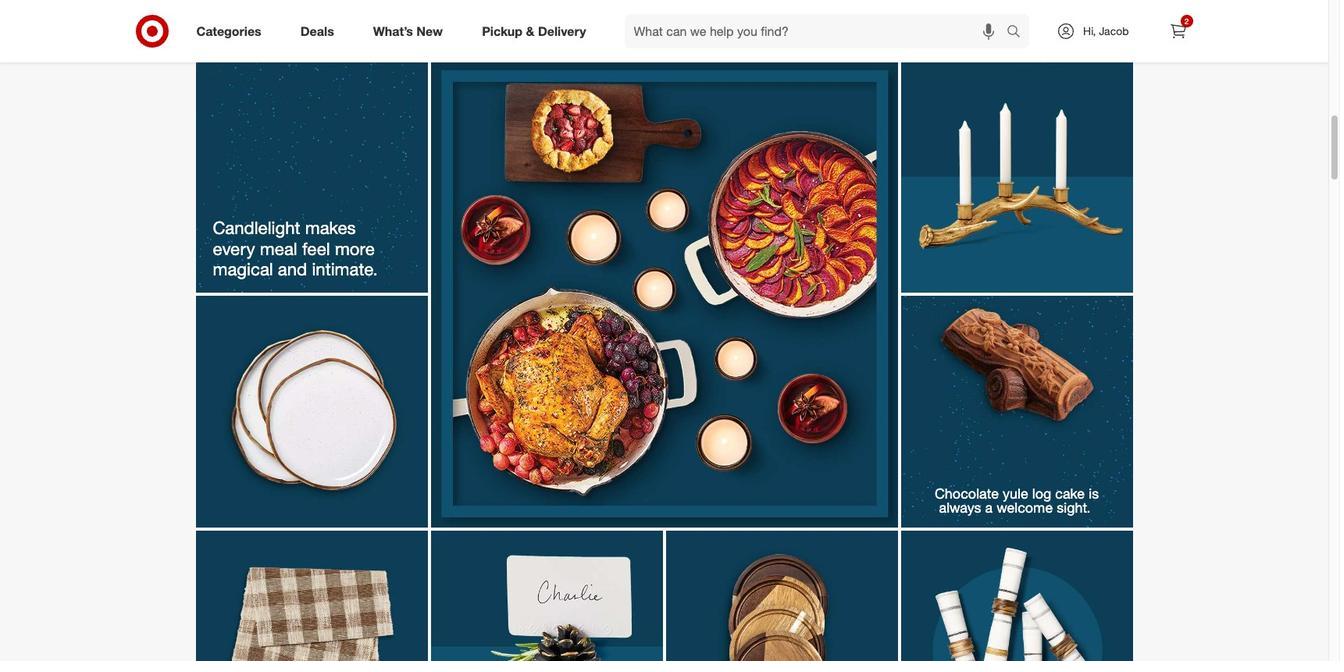 Task type: locate. For each thing, give the bounding box(es) containing it.
chocolate yule log cake is always a welcome sight.
[[935, 485, 1103, 516]]

meal
[[260, 238, 297, 259]]

What can we help you find? suggestions appear below search field
[[624, 14, 1011, 48]]

candlelight
[[213, 217, 300, 238]]

pickup
[[482, 23, 523, 39]]

what's new link
[[360, 14, 462, 48]]

yule
[[1003, 485, 1028, 502]]

new
[[417, 23, 443, 39]]

search button
[[1000, 14, 1037, 52]]

categories link
[[183, 14, 281, 48]]

pickup & delivery link
[[469, 14, 606, 48]]

chocolate
[[935, 485, 999, 502]]

sight.
[[1057, 499, 1091, 516]]

deals link
[[287, 14, 354, 48]]

welcome
[[997, 499, 1053, 516]]

categories
[[196, 23, 261, 39]]



Task type: vqa. For each thing, say whether or not it's contained in the screenshot.
Free $15 Target GiftCard with $50 Home Care Purchase
no



Task type: describe. For each thing, give the bounding box(es) containing it.
every
[[213, 238, 255, 259]]

more
[[335, 238, 375, 259]]

what's new
[[373, 23, 443, 39]]

cake
[[1055, 485, 1085, 502]]

search
[[1000, 25, 1037, 40]]

2
[[1185, 16, 1189, 26]]

and
[[278, 259, 307, 280]]

2 link
[[1161, 14, 1195, 48]]

makes
[[305, 217, 356, 238]]

intimate.
[[312, 259, 378, 280]]

magical
[[213, 259, 273, 280]]

hi,
[[1083, 24, 1096, 37]]

pickup & delivery
[[482, 23, 586, 39]]

&
[[526, 23, 535, 39]]

candlelight makes every meal feel more magical and intimate.
[[213, 217, 380, 280]]

delivery
[[538, 23, 586, 39]]

hi, jacob
[[1083, 24, 1129, 37]]

deals
[[300, 23, 334, 39]]

always
[[939, 499, 981, 516]]

a
[[985, 499, 993, 516]]

is
[[1089, 485, 1099, 502]]

jacob
[[1099, 24, 1129, 37]]

log
[[1032, 485, 1051, 502]]

feel
[[302, 238, 330, 259]]

what's
[[373, 23, 413, 39]]



